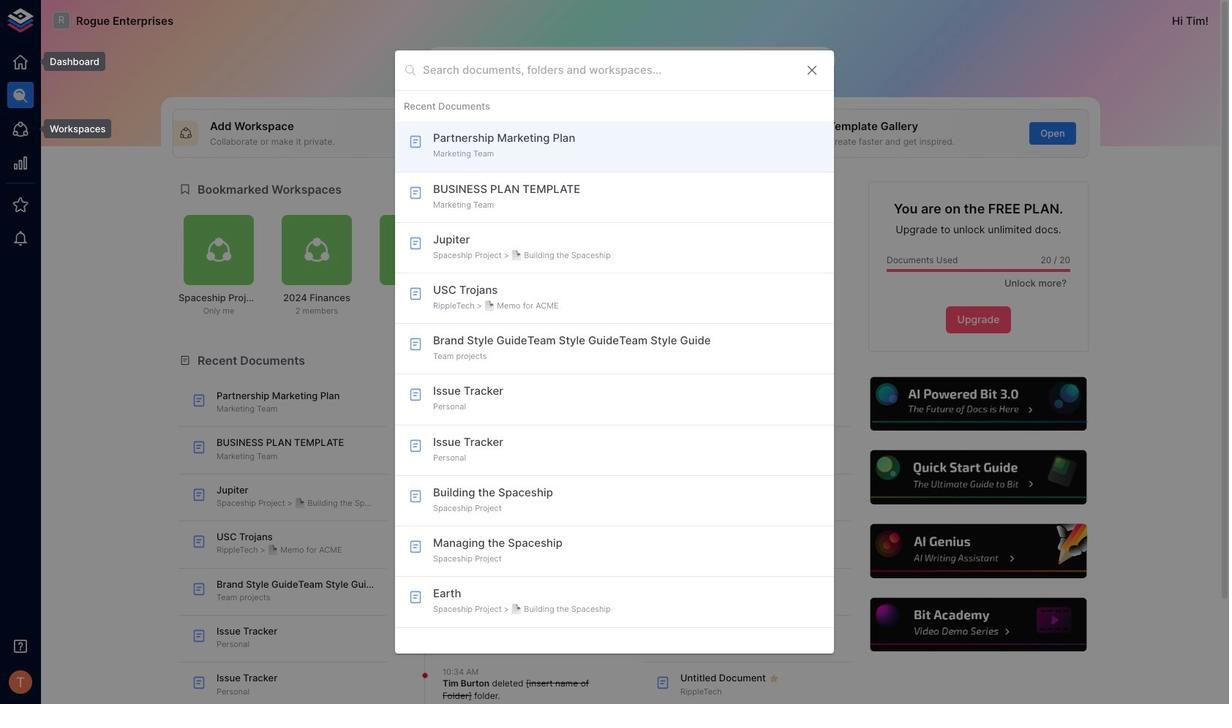 Task type: vqa. For each thing, say whether or not it's contained in the screenshot.
Search Workspaces... text field
no



Task type: describe. For each thing, give the bounding box(es) containing it.
1 tooltip from the top
[[34, 52, 105, 71]]

1 help image from the top
[[869, 375, 1089, 433]]

2 help image from the top
[[869, 449, 1089, 507]]

Search documents, folders and workspaces... text field
[[423, 59, 793, 81]]



Task type: locate. For each thing, give the bounding box(es) containing it.
3 help image from the top
[[869, 523, 1089, 581]]

1 vertical spatial tooltip
[[34, 119, 112, 138]]

tooltip
[[34, 52, 105, 71], [34, 119, 112, 138]]

help image
[[869, 375, 1089, 433], [869, 449, 1089, 507], [869, 523, 1089, 581], [869, 596, 1089, 655]]

4 help image from the top
[[869, 596, 1089, 655]]

dialog
[[395, 50, 834, 655]]

2 tooltip from the top
[[34, 119, 112, 138]]

0 vertical spatial tooltip
[[34, 52, 105, 71]]



